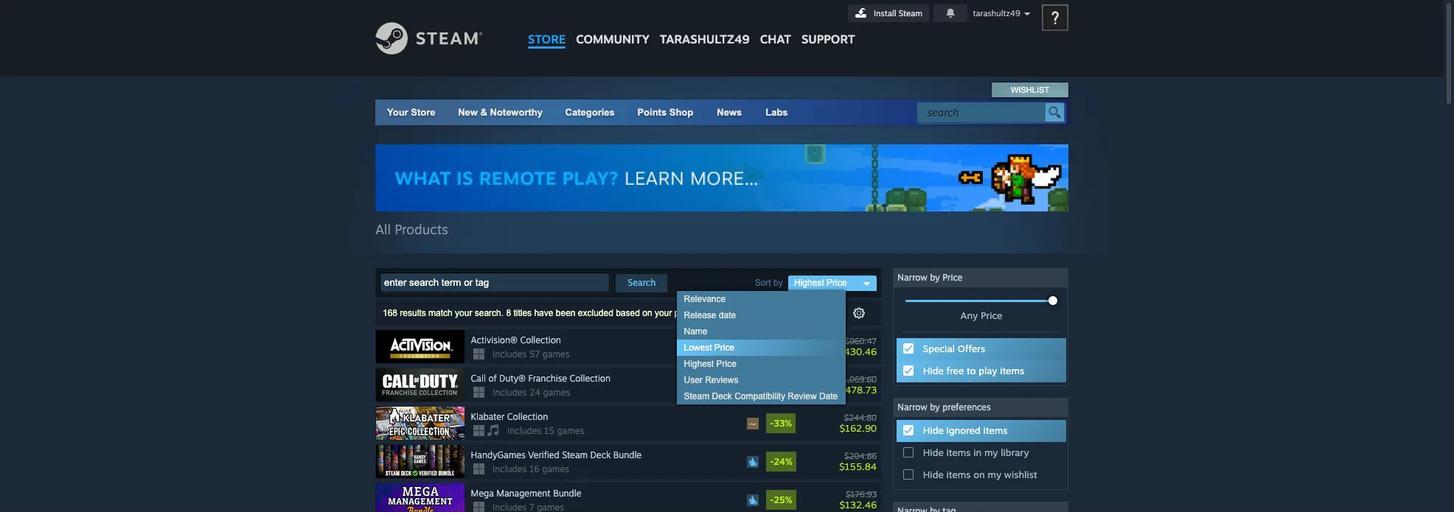 Task type: describe. For each thing, give the bounding box(es) containing it.
offers
[[958, 343, 986, 355]]

shop
[[670, 107, 694, 118]]

15
[[544, 426, 555, 437]]

my for in
[[985, 447, 999, 459]]

ignored
[[947, 425, 981, 437]]

free
[[947, 365, 964, 377]]

by right sort on the right bottom of page
[[774, 278, 783, 288]]

hide for hide items on my wishlist
[[923, 469, 944, 481]]

sort by
[[755, 278, 783, 288]]

25%
[[774, 495, 793, 506]]

- for $430.46
[[770, 342, 774, 353]]

support
[[802, 32, 856, 46]]

user reviews link
[[677, 373, 846, 389]]

points shop
[[638, 107, 694, 118]]

titles
[[514, 308, 532, 319]]

-24%
[[770, 457, 793, 468]]

hide free to play items
[[923, 365, 1025, 377]]

sort
[[755, 278, 771, 288]]

been
[[556, 308, 576, 319]]

special
[[923, 343, 955, 355]]

activision® collection
[[471, 335, 561, 346]]

have
[[534, 308, 554, 319]]

handygames verified steam deck bundle
[[471, 450, 642, 461]]

chat link
[[755, 0, 797, 50]]

includes 15 games
[[508, 426, 584, 437]]

install steam link
[[848, 4, 930, 22]]

wishlist
[[1011, 86, 1050, 94]]

your store link
[[387, 107, 436, 118]]

store link
[[523, 0, 571, 53]]

items right play
[[1000, 365, 1025, 377]]

narrow by price
[[898, 272, 963, 283]]

$430.46
[[839, 346, 877, 358]]

products
[[395, 221, 448, 238]]

narrow by preferences
[[898, 402, 991, 413]]

price up $960.47
[[827, 278, 847, 289]]

includes for $478.73
[[493, 387, 527, 398]]

0 vertical spatial on
[[643, 308, 653, 319]]

tarashultz49 link
[[655, 0, 755, 53]]

0 vertical spatial highest price link
[[789, 276, 877, 291]]

search button
[[616, 274, 668, 293]]

lowest price link
[[677, 340, 846, 356]]

$132.46
[[840, 499, 877, 511]]

1 horizontal spatial on
[[974, 469, 985, 481]]

special offers
[[923, 343, 986, 355]]

narrow for any
[[898, 272, 928, 283]]

steam inside relevance release date name lowest price highest price user reviews steam deck compatibility review date
[[684, 392, 710, 402]]

review
[[788, 392, 817, 402]]

0 horizontal spatial steam
[[562, 450, 588, 461]]

relevance link
[[677, 291, 846, 308]]

hide for hide ignored items
[[923, 425, 944, 437]]

1 your from the left
[[455, 308, 472, 319]]

168 results match your search. 8 titles have been excluded based on your preferences.
[[383, 308, 724, 319]]

call of duty® franchise collection
[[471, 373, 611, 384]]

2 horizontal spatial steam
[[899, 8, 923, 18]]

includes for $430.46
[[493, 349, 527, 360]]

points shop link
[[626, 100, 705, 125]]

play
[[979, 365, 998, 377]]

includes 24 games
[[493, 387, 571, 398]]

1 vertical spatial deck
[[591, 450, 611, 461]]

compatibility
[[735, 392, 786, 402]]

labs
[[766, 107, 788, 118]]

relevance
[[684, 294, 726, 305]]

57
[[529, 349, 540, 360]]

$478.73
[[840, 384, 877, 396]]

your store
[[387, 107, 436, 118]]

steam deck compatibility review date link
[[677, 389, 846, 405]]

24
[[529, 387, 541, 398]]

hide items on my wishlist
[[923, 469, 1038, 481]]

lowest
[[684, 343, 712, 353]]

by for any price
[[930, 272, 940, 283]]

- for $162.90
[[770, 418, 774, 429]]

items up hide items in my library
[[984, 425, 1008, 437]]

- for $132.46
[[770, 495, 774, 506]]

new & noteworthy
[[458, 107, 543, 118]]

2 your from the left
[[655, 308, 672, 319]]

install steam
[[874, 8, 923, 18]]

chat
[[760, 32, 792, 46]]

handygames
[[471, 450, 526, 461]]

duty®
[[500, 373, 526, 384]]

price up any
[[943, 272, 963, 283]]

to
[[967, 365, 976, 377]]

reviews
[[705, 376, 739, 386]]

hide for hide free to play items
[[923, 365, 944, 377]]

collection for $162.90
[[507, 412, 548, 423]]

-25%
[[770, 495, 793, 506]]

store
[[528, 32, 566, 46]]

1 horizontal spatial highest
[[795, 278, 825, 289]]

all products
[[376, 221, 448, 238]]

preferences.
[[675, 308, 724, 319]]

1 vertical spatial tarashultz49
[[660, 32, 750, 46]]

16
[[529, 464, 540, 475]]

includes down klabater collection
[[508, 426, 542, 437]]

0 vertical spatial bundle
[[614, 450, 642, 461]]

hide ignored items
[[923, 425, 1008, 437]]

$162.90
[[840, 422, 877, 434]]

hide items in my library
[[923, 447, 1030, 459]]

-55% for $478.73
[[770, 380, 793, 391]]

price up reviews
[[717, 359, 737, 370]]

price right lowest
[[715, 343, 735, 353]]

$244.80 $162.90
[[840, 413, 877, 434]]

games right 15
[[557, 426, 584, 437]]

preferences
[[943, 402, 991, 413]]

mega
[[471, 488, 494, 500]]



Task type: locate. For each thing, give the bounding box(es) containing it.
new & noteworthy link
[[458, 107, 543, 118]]

- for $478.73
[[770, 380, 774, 391]]

1 -55% from the top
[[770, 342, 793, 353]]

library
[[1001, 447, 1030, 459]]

$960.47 $430.46
[[839, 336, 877, 358]]

steam right install
[[899, 8, 923, 18]]

- down -24%
[[770, 495, 774, 506]]

points
[[638, 107, 667, 118]]

hide for hide items in my library
[[923, 447, 944, 459]]

highest price link
[[789, 276, 877, 291], [677, 356, 846, 373]]

0 horizontal spatial highest
[[684, 359, 714, 370]]

1 hide from the top
[[923, 365, 944, 377]]

0 vertical spatial my
[[985, 447, 999, 459]]

- down "-33%"
[[770, 457, 774, 468]]

install
[[874, 8, 897, 18]]

noteworthy
[[490, 107, 543, 118]]

None text field
[[380, 273, 610, 293]]

by
[[930, 272, 940, 283], [774, 278, 783, 288], [930, 402, 940, 413]]

items down hide items in my library
[[947, 469, 971, 481]]

highest price
[[795, 278, 847, 289]]

$176.93 $132.46
[[840, 490, 877, 511]]

games for $478.73
[[543, 387, 571, 398]]

labs link
[[754, 100, 800, 125]]

hide down hide items in my library
[[923, 469, 944, 481]]

highest right 'sort by'
[[795, 278, 825, 289]]

1 horizontal spatial your
[[655, 308, 672, 319]]

- down name 'link'
[[770, 342, 774, 353]]

highest inside relevance release date name lowest price highest price user reviews steam deck compatibility review date
[[684, 359, 714, 370]]

0 vertical spatial steam
[[899, 8, 923, 18]]

games for $430.46
[[543, 349, 570, 360]]

deck down reviews
[[712, 392, 732, 402]]

1 vertical spatial on
[[974, 469, 985, 481]]

call
[[471, 373, 486, 384]]

33%
[[774, 418, 792, 429]]

name
[[684, 327, 708, 337]]

steam down the user
[[684, 392, 710, 402]]

$176.93
[[846, 490, 877, 500]]

1 horizontal spatial bundle
[[614, 450, 642, 461]]

highest price link up steam deck compatibility review date link
[[677, 356, 846, 373]]

includes down duty®
[[493, 387, 527, 398]]

steam right verified
[[562, 450, 588, 461]]

collection for $430.46
[[520, 335, 561, 346]]

0 horizontal spatial your
[[455, 308, 472, 319]]

includes down activision® collection
[[493, 349, 527, 360]]

2 narrow from the top
[[898, 402, 928, 413]]

55% up review
[[774, 380, 793, 391]]

1 vertical spatial highest
[[684, 359, 714, 370]]

items left in
[[947, 447, 971, 459]]

user
[[684, 376, 703, 386]]

deck
[[712, 392, 732, 402], [591, 450, 611, 461]]

0 horizontal spatial tarashultz49
[[660, 32, 750, 46]]

collection right franchise
[[570, 373, 611, 384]]

0 vertical spatial deck
[[712, 392, 732, 402]]

3 hide from the top
[[923, 447, 944, 459]]

search
[[628, 277, 656, 289]]

0 vertical spatial collection
[[520, 335, 561, 346]]

wishlist link
[[993, 83, 1068, 97]]

0 horizontal spatial on
[[643, 308, 653, 319]]

2 55% from the top
[[774, 380, 793, 391]]

my
[[985, 447, 999, 459], [988, 469, 1002, 481]]

hide
[[923, 365, 944, 377], [923, 425, 944, 437], [923, 447, 944, 459], [923, 469, 944, 481]]

$960.47
[[845, 336, 877, 346]]

1 horizontal spatial steam
[[684, 392, 710, 402]]

0 horizontal spatial bundle
[[553, 488, 582, 500]]

0 vertical spatial 55%
[[774, 342, 793, 353]]

in
[[974, 447, 982, 459]]

games right 57
[[543, 349, 570, 360]]

-55%
[[770, 342, 793, 353], [770, 380, 793, 391]]

of
[[489, 373, 497, 384]]

highest price link right 'sort by'
[[789, 276, 877, 291]]

by for hide ignored items
[[930, 402, 940, 413]]

1 55% from the top
[[774, 342, 793, 353]]

collection up 57
[[520, 335, 561, 346]]

1 narrow from the top
[[898, 272, 928, 283]]

0 vertical spatial -55%
[[770, 342, 793, 353]]

- down steam deck compatibility review date link
[[770, 418, 774, 429]]

search text field
[[928, 103, 1042, 122]]

release date link
[[677, 308, 846, 324]]

includes down handygames
[[493, 464, 527, 475]]

8
[[506, 308, 511, 319]]

any price
[[961, 310, 1003, 322]]

0 horizontal spatial deck
[[591, 450, 611, 461]]

based
[[616, 308, 640, 319]]

any
[[961, 310, 978, 322]]

wishlist
[[1005, 469, 1038, 481]]

support link
[[797, 0, 861, 50]]

-33%
[[770, 418, 792, 429]]

your right based
[[655, 308, 672, 319]]

all
[[376, 221, 391, 238]]

date
[[820, 392, 838, 402]]

hide down narrow by preferences
[[923, 425, 944, 437]]

4 - from the top
[[770, 457, 774, 468]]

deck right verified
[[591, 450, 611, 461]]

tarashultz49
[[973, 8, 1021, 18], [660, 32, 750, 46]]

by left the preferences
[[930, 402, 940, 413]]

0 vertical spatial narrow
[[898, 272, 928, 283]]

franchise
[[529, 373, 567, 384]]

my right in
[[985, 447, 999, 459]]

$244.80
[[845, 413, 877, 423]]

deck inside relevance release date name lowest price highest price user reviews steam deck compatibility review date
[[712, 392, 732, 402]]

2 vertical spatial steam
[[562, 450, 588, 461]]

categories link
[[566, 107, 615, 118]]

1 vertical spatial my
[[988, 469, 1002, 481]]

2 hide from the top
[[923, 425, 944, 437]]

-55% down name 'link'
[[770, 342, 793, 353]]

steam
[[899, 8, 923, 18], [684, 392, 710, 402], [562, 450, 588, 461]]

my left wishlist
[[988, 469, 1002, 481]]

168
[[383, 308, 398, 319]]

games down handygames verified steam deck bundle
[[542, 464, 569, 475]]

2 vertical spatial collection
[[507, 412, 548, 423]]

0 vertical spatial tarashultz49
[[973, 8, 1021, 18]]

community link
[[571, 0, 655, 53]]

$1,069.60
[[839, 374, 877, 385]]

- for $155.84
[[770, 457, 774, 468]]

your right match
[[455, 308, 472, 319]]

1 vertical spatial highest price link
[[677, 356, 846, 373]]

mega management bundle
[[471, 488, 582, 500]]

1 vertical spatial -55%
[[770, 380, 793, 391]]

your
[[387, 107, 408, 118]]

&
[[481, 107, 488, 118]]

collection up includes 15 games
[[507, 412, 548, 423]]

on
[[643, 308, 653, 319], [974, 469, 985, 481]]

includes 16 games
[[493, 464, 569, 475]]

narrow
[[898, 272, 928, 283], [898, 402, 928, 413]]

games down franchise
[[543, 387, 571, 398]]

collection
[[520, 335, 561, 346], [570, 373, 611, 384], [507, 412, 548, 423]]

1 vertical spatial narrow
[[898, 402, 928, 413]]

includes 57 games
[[493, 349, 570, 360]]

1 vertical spatial 55%
[[774, 380, 793, 391]]

$204.86 $155.84
[[840, 451, 877, 473]]

1 vertical spatial steam
[[684, 392, 710, 402]]

narrow for hide
[[898, 402, 928, 413]]

my for on
[[988, 469, 1002, 481]]

4 hide from the top
[[923, 469, 944, 481]]

store
[[411, 107, 436, 118]]

on right based
[[643, 308, 653, 319]]

2 - from the top
[[770, 380, 774, 391]]

2 -55% from the top
[[770, 380, 793, 391]]

- up compatibility
[[770, 380, 774, 391]]

-55% for $430.46
[[770, 342, 793, 353]]

5 - from the top
[[770, 495, 774, 506]]

3 - from the top
[[770, 418, 774, 429]]

includes for $155.84
[[493, 464, 527, 475]]

community
[[576, 32, 650, 46]]

1 horizontal spatial deck
[[712, 392, 732, 402]]

1 horizontal spatial tarashultz49
[[973, 8, 1021, 18]]

release
[[684, 311, 717, 321]]

new
[[458, 107, 478, 118]]

1 vertical spatial bundle
[[553, 488, 582, 500]]

games
[[543, 349, 570, 360], [543, 387, 571, 398], [557, 426, 584, 437], [542, 464, 569, 475]]

includes
[[493, 349, 527, 360], [493, 387, 527, 398], [508, 426, 542, 437], [493, 464, 527, 475]]

1 - from the top
[[770, 342, 774, 353]]

highest down lowest
[[684, 359, 714, 370]]

items
[[1000, 365, 1025, 377], [984, 425, 1008, 437], [947, 447, 971, 459], [947, 469, 971, 481]]

match
[[429, 308, 453, 319]]

55% for $478.73
[[774, 380, 793, 391]]

your
[[455, 308, 472, 319], [655, 308, 672, 319]]

24%
[[774, 457, 793, 468]]

price right any
[[981, 310, 1003, 322]]

0 vertical spatial highest
[[795, 278, 825, 289]]

management
[[497, 488, 551, 500]]

1 vertical spatial collection
[[570, 373, 611, 384]]

games for $155.84
[[542, 464, 569, 475]]

$204.86
[[845, 451, 877, 462]]

hide left free
[[923, 365, 944, 377]]

on down in
[[974, 469, 985, 481]]

$1,069.60 $478.73
[[839, 374, 877, 396]]

by up special
[[930, 272, 940, 283]]

news link
[[705, 100, 754, 125]]

hide down hide ignored items
[[923, 447, 944, 459]]

-55% up review
[[770, 380, 793, 391]]

55% for $430.46
[[774, 342, 793, 353]]

55% down name 'link'
[[774, 342, 793, 353]]

verified
[[528, 450, 560, 461]]



Task type: vqa. For each thing, say whether or not it's contained in the screenshot.
the 15.4
no



